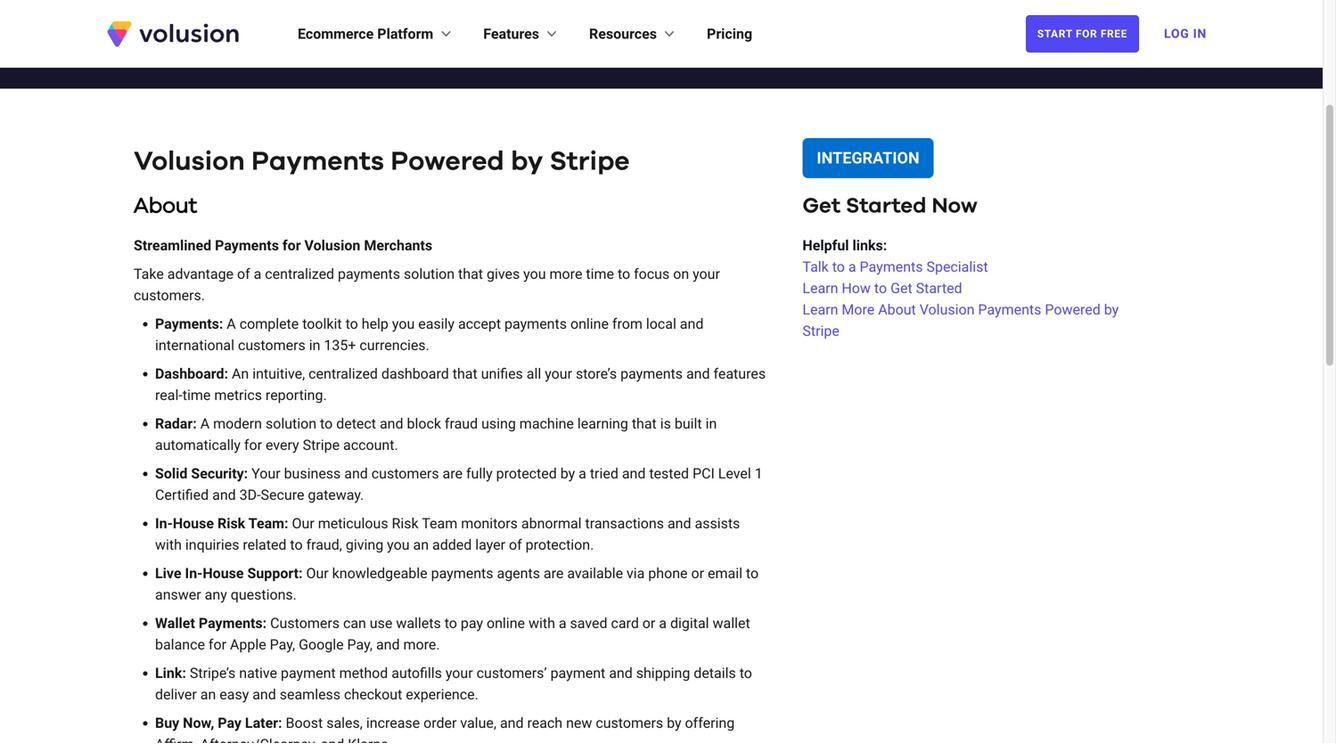 Task type: locate. For each thing, give the bounding box(es) containing it.
0 horizontal spatial for
[[208, 636, 226, 653]]

or
[[691, 565, 704, 582], [642, 615, 655, 632]]

1 vertical spatial a
[[200, 415, 210, 432]]

1 vertical spatial of
[[509, 537, 522, 554]]

are for agents
[[544, 565, 564, 582]]

0 vertical spatial our
[[292, 515, 314, 532]]

you inside take advantage of a centralized payments solution that gives you more time to focus on your customers.
[[523, 266, 546, 283]]

with inside customers can use wallets to pay online with a saved card or a digital wallet balance for apple pay, google pay, and more.
[[528, 615, 555, 632]]

helpful
[[803, 237, 849, 254]]

time right more
[[586, 266, 614, 283]]

a inside the a complete toolkit to help you easily accept payments online from local and international customers in 135+ currencies.
[[227, 316, 236, 333]]

0 vertical spatial about
[[134, 196, 197, 217]]

customers
[[238, 337, 306, 354], [371, 465, 439, 482], [596, 715, 663, 732]]

1 vertical spatial your
[[545, 366, 572, 382]]

links:
[[853, 237, 887, 254]]

0 vertical spatial time
[[586, 266, 614, 283]]

in-house risk team:
[[155, 515, 288, 532]]

specialist
[[926, 259, 988, 276]]

related
[[243, 537, 287, 554]]

0 vertical spatial or
[[691, 565, 704, 582]]

0 horizontal spatial are
[[443, 465, 463, 482]]

a for payments:
[[227, 316, 236, 333]]

2 horizontal spatial customers
[[596, 715, 663, 732]]

customers down account.
[[371, 465, 439, 482]]

0 vertical spatial get
[[803, 196, 841, 217]]

payments down local
[[620, 366, 683, 382]]

online left from
[[570, 316, 609, 333]]

centralized inside take advantage of a centralized payments solution that gives you more time to focus on your customers.
[[265, 266, 334, 283]]

about up the streamlined
[[134, 196, 197, 217]]

in- down the certified
[[155, 515, 173, 532]]

radar:
[[155, 415, 197, 432]]

an inside the stripe's native payment method autofills your customers' payment and shipping details to deliver an easy and seamless checkout experience.
[[200, 686, 216, 703]]

1 horizontal spatial are
[[544, 565, 564, 582]]

your inside an intuitive, centralized dashboard that unifies all your store's payments and features real-time metrics reporting.
[[545, 366, 572, 382]]

knowledgeable
[[332, 565, 427, 582]]

1 vertical spatial in
[[706, 415, 717, 432]]

free
[[1101, 28, 1127, 40]]

learn left more on the right top of the page
[[803, 301, 838, 318]]

any
[[205, 587, 227, 604]]

seamless
[[280, 686, 341, 703]]

online right "pay"
[[487, 615, 525, 632]]

2 horizontal spatial your
[[693, 266, 720, 283]]

0 vertical spatial volusion
[[134, 149, 245, 175]]

0 vertical spatial in-
[[155, 515, 173, 532]]

get up helpful
[[803, 196, 841, 217]]

1 vertical spatial volusion
[[304, 237, 360, 254]]

1 vertical spatial learn
[[803, 301, 838, 318]]

and right local
[[680, 316, 704, 333]]

or inside customers can use wallets to pay online with a saved card or a digital wallet balance for apple pay, google pay, and more.
[[642, 615, 655, 632]]

payments down "merchants"
[[338, 266, 400, 283]]

a left complete
[[227, 316, 236, 333]]

1 horizontal spatial or
[[691, 565, 704, 582]]

time down dashboard:
[[182, 387, 211, 404]]

0 horizontal spatial in-
[[155, 515, 173, 532]]

talk
[[803, 259, 829, 276]]

solid security:
[[155, 465, 248, 482]]

1 horizontal spatial volusion
[[304, 237, 360, 254]]

a up how
[[848, 259, 856, 276]]

1 vertical spatial you
[[392, 316, 415, 333]]

solution inside a modern solution to detect and block fraud using machine learning that is built in automatically for every stripe account.
[[266, 415, 316, 432]]

2 vertical spatial for
[[208, 636, 226, 653]]

an
[[413, 537, 429, 554], [200, 686, 216, 703]]

and left shipping
[[609, 665, 633, 682]]

1 vertical spatial get
[[890, 280, 912, 297]]

2 vertical spatial that
[[632, 415, 657, 432]]

learn more about volusion payments powered by stripe link
[[803, 299, 1153, 342]]

1 horizontal spatial customers
[[371, 465, 439, 482]]

that left gives
[[458, 266, 483, 283]]

1 vertical spatial an
[[200, 686, 216, 703]]

pay, down can
[[347, 636, 373, 653]]

a modern solution to detect and block fraud using machine learning that is built in automatically for every stripe account.
[[155, 415, 717, 454]]

volusion left "merchants"
[[304, 237, 360, 254]]

a left tried
[[579, 465, 586, 482]]

integration
[[817, 149, 920, 168]]

2 vertical spatial volusion
[[920, 301, 975, 318]]

payments: up apple
[[199, 615, 267, 632]]

1 horizontal spatial a
[[227, 316, 236, 333]]

in
[[1193, 26, 1207, 41]]

1 horizontal spatial in-
[[185, 565, 203, 582]]

1 horizontal spatial online
[[570, 316, 609, 333]]

started up the links:
[[846, 196, 927, 217]]

payment up new at the left
[[550, 665, 605, 682]]

for inside a modern solution to detect and block fraud using machine learning that is built in automatically for every stripe account.
[[244, 437, 262, 454]]

are inside your business and customers are fully protected by a tried and tested pci level 1 certified and 3d-secure gateway.
[[443, 465, 463, 482]]

our for in-house risk team:
[[292, 515, 314, 532]]

customers inside the a complete toolkit to help you easily accept payments online from local and international customers in 135+ currencies.
[[238, 337, 306, 354]]

our inside our knowledgeable payments agents are available via phone or email to answer any questions.
[[306, 565, 329, 582]]

to inside take advantage of a centralized payments solution that gives you more time to focus on your customers.
[[618, 266, 630, 283]]

0 vertical spatial that
[[458, 266, 483, 283]]

in inside the a complete toolkit to help you easily accept payments online from local and international customers in 135+ currencies.
[[309, 337, 320, 354]]

1 vertical spatial are
[[544, 565, 564, 582]]

team:
[[248, 515, 288, 532]]

an inside "our meticulous risk team monitors abnormal transactions and assists with inquiries related to fraud, giving you an added layer of protection."
[[413, 537, 429, 554]]

you inside "our meticulous risk team monitors abnormal transactions and assists with inquiries related to fraud, giving you an added layer of protection."
[[387, 537, 410, 554]]

an down team
[[413, 537, 429, 554]]

or right card
[[642, 615, 655, 632]]

online inside the a complete toolkit to help you easily accept payments online from local and international customers in 135+ currencies.
[[570, 316, 609, 333]]

1 horizontal spatial an
[[413, 537, 429, 554]]

135+
[[324, 337, 356, 354]]

our up fraud,
[[292, 515, 314, 532]]

method
[[339, 665, 388, 682]]

and left the features
[[686, 366, 710, 382]]

0 vertical spatial online
[[570, 316, 609, 333]]

a for radar:
[[200, 415, 210, 432]]

your right all
[[545, 366, 572, 382]]

easy
[[219, 686, 249, 703]]

started
[[846, 196, 927, 217], [916, 280, 962, 297]]

and inside the a complete toolkit to help you easily accept payments online from local and international customers in 135+ currencies.
[[680, 316, 704, 333]]

that inside a modern solution to detect and block fraud using machine learning that is built in automatically for every stripe account.
[[632, 415, 657, 432]]

0 horizontal spatial customers
[[238, 337, 306, 354]]

by inside helpful links: talk to a payments specialist learn how to get started learn more about volusion payments powered by stripe
[[1104, 301, 1119, 318]]

with left saved
[[528, 615, 555, 632]]

for down wallet payments:
[[208, 636, 226, 653]]

for up complete
[[282, 237, 301, 254]]

reach
[[527, 715, 562, 732]]

0 horizontal spatial stripe
[[303, 437, 340, 454]]

customers down complete
[[238, 337, 306, 354]]

solution up the every on the bottom left of page
[[266, 415, 316, 432]]

stripe inside a modern solution to detect and block fraud using machine learning that is built in automatically for every stripe account.
[[303, 437, 340, 454]]

0 vertical spatial for
[[282, 237, 301, 254]]

2 horizontal spatial volusion
[[920, 301, 975, 318]]

or left the email
[[691, 565, 704, 582]]

0 horizontal spatial online
[[487, 615, 525, 632]]

later:
[[245, 715, 282, 732]]

solution down "merchants"
[[404, 266, 455, 283]]

1 vertical spatial that
[[453, 366, 477, 382]]

1 vertical spatial centralized
[[309, 366, 378, 382]]

1 horizontal spatial payment
[[550, 665, 605, 682]]

a inside a modern solution to detect and block fraud using machine learning that is built in automatically for every stripe account.
[[200, 415, 210, 432]]

security:
[[191, 465, 248, 482]]

1 horizontal spatial stripe
[[550, 149, 630, 175]]

a up automatically
[[200, 415, 210, 432]]

to inside customers can use wallets to pay online with a saved card or a digital wallet balance for apple pay, google pay, and more.
[[444, 615, 457, 632]]

0 vertical spatial powered
[[391, 149, 504, 175]]

that inside an intuitive, centralized dashboard that unifies all your store's payments and features real-time metrics reporting.
[[453, 366, 477, 382]]

using
[[481, 415, 516, 432]]

transactions
[[585, 515, 664, 532]]

about right more on the right top of the page
[[878, 301, 916, 318]]

wallet payments:
[[155, 615, 267, 632]]

your inside the stripe's native payment method autofills your customers' payment and shipping details to deliver an easy and seamless checkout experience.
[[445, 665, 473, 682]]

0 horizontal spatial an
[[200, 686, 216, 703]]

you right giving
[[387, 537, 410, 554]]

to left help at the top
[[345, 316, 358, 333]]

about
[[134, 196, 197, 217], [878, 301, 916, 318]]

to right details
[[739, 665, 752, 682]]

0 horizontal spatial with
[[155, 537, 182, 554]]

0 vertical spatial with
[[155, 537, 182, 554]]

and left assists
[[668, 515, 691, 532]]

are inside our knowledgeable payments agents are available via phone or email to answer any questions.
[[544, 565, 564, 582]]

and inside "our meticulous risk team monitors abnormal transactions and assists with inquiries related to fraud, giving you an added layer of protection."
[[668, 515, 691, 532]]

customers'
[[476, 665, 547, 682]]

0 vertical spatial solution
[[404, 266, 455, 283]]

0 horizontal spatial solution
[[266, 415, 316, 432]]

1 vertical spatial stripe
[[803, 323, 839, 340]]

pay, down the customers
[[270, 636, 295, 653]]

a down streamlined payments for volusion merchants
[[254, 266, 261, 283]]

to left focus
[[618, 266, 630, 283]]

2 vertical spatial stripe
[[303, 437, 340, 454]]

and up account.
[[380, 415, 403, 432]]

centralized down streamlined payments for volusion merchants
[[265, 266, 334, 283]]

started down specialist
[[916, 280, 962, 297]]

1 horizontal spatial risk
[[392, 515, 419, 532]]

abnormal
[[521, 515, 582, 532]]

centralized down 135+
[[309, 366, 378, 382]]

in down toolkit
[[309, 337, 320, 354]]

payments inside take advantage of a centralized payments solution that gives you more time to focus on your customers.
[[338, 266, 400, 283]]

risk for team:
[[217, 515, 245, 532]]

0 vertical spatial customers
[[238, 337, 306, 354]]

0 vertical spatial learn
[[803, 280, 838, 297]]

are down protection.
[[544, 565, 564, 582]]

1 vertical spatial customers
[[371, 465, 439, 482]]

you left more
[[523, 266, 546, 283]]

1 horizontal spatial powered
[[1045, 301, 1100, 318]]

are
[[443, 465, 463, 482], [544, 565, 564, 582]]

2 payment from the left
[[550, 665, 605, 682]]

payments down added on the bottom left of page
[[431, 565, 493, 582]]

intuitive,
[[252, 366, 305, 382]]

in- right "live"
[[185, 565, 203, 582]]

our inside "our meticulous risk team monitors abnormal transactions and assists with inquiries related to fraud, giving you an added layer of protection."
[[292, 515, 314, 532]]

1 vertical spatial with
[[528, 615, 555, 632]]

payments inside our knowledgeable payments agents are available via phone or email to answer any questions.
[[431, 565, 493, 582]]

and down use
[[376, 636, 400, 653]]

a
[[227, 316, 236, 333], [200, 415, 210, 432]]

for
[[282, 237, 301, 254], [244, 437, 262, 454], [208, 636, 226, 653]]

our down fraud,
[[306, 565, 329, 582]]

you up currencies.
[[392, 316, 415, 333]]

1 vertical spatial solution
[[266, 415, 316, 432]]

1 vertical spatial or
[[642, 615, 655, 632]]

for inside customers can use wallets to pay online with a saved card or a digital wallet balance for apple pay, google pay, and more.
[[208, 636, 226, 653]]

with up "live"
[[155, 537, 182, 554]]

1 horizontal spatial with
[[528, 615, 555, 632]]

1 horizontal spatial pay,
[[347, 636, 373, 653]]

take
[[134, 266, 164, 283]]

get right how
[[890, 280, 912, 297]]

centralized inside an intuitive, centralized dashboard that unifies all your store's payments and features real-time metrics reporting.
[[309, 366, 378, 382]]

your right 'on'
[[693, 266, 720, 283]]

0 horizontal spatial your
[[445, 665, 473, 682]]

1 vertical spatial time
[[182, 387, 211, 404]]

answer
[[155, 587, 201, 604]]

0 horizontal spatial payment
[[281, 665, 336, 682]]

risk
[[217, 515, 245, 532], [392, 515, 419, 532]]

risk inside "our meticulous risk team monitors abnormal transactions and assists with inquiries related to fraud, giving you an added layer of protection."
[[392, 515, 419, 532]]

risk left team
[[392, 515, 419, 532]]

that
[[458, 266, 483, 283], [453, 366, 477, 382], [632, 415, 657, 432]]

in right built in the bottom of the page
[[706, 415, 717, 432]]

1 pay, from the left
[[270, 636, 295, 653]]

streamlined payments for volusion merchants
[[134, 237, 432, 254]]

are left fully
[[443, 465, 463, 482]]

real-
[[155, 387, 182, 404]]

1 vertical spatial house
[[203, 565, 244, 582]]

1
[[755, 465, 763, 482]]

that left unifies
[[453, 366, 477, 382]]

1 horizontal spatial about
[[878, 301, 916, 318]]

started inside helpful links: talk to a payments specialist learn how to get started learn more about volusion payments powered by stripe
[[916, 280, 962, 297]]

by
[[511, 149, 543, 175], [1104, 301, 1119, 318], [560, 465, 575, 482], [667, 715, 681, 732]]

international
[[155, 337, 234, 354]]

1 vertical spatial started
[[916, 280, 962, 297]]

more
[[549, 266, 582, 283]]

1 horizontal spatial your
[[545, 366, 572, 382]]

to right the email
[[746, 565, 759, 582]]

your
[[693, 266, 720, 283], [545, 366, 572, 382], [445, 665, 473, 682]]

and inside customers can use wallets to pay online with a saved card or a digital wallet balance for apple pay, google pay, and more.
[[376, 636, 400, 653]]

time
[[586, 266, 614, 283], [182, 387, 211, 404]]

customers right new at the left
[[596, 715, 663, 732]]

log in link
[[1153, 14, 1217, 53]]

machine
[[519, 415, 574, 432]]

pay
[[218, 715, 241, 732]]

1 vertical spatial our
[[306, 565, 329, 582]]

learn down talk
[[803, 280, 838, 297]]

currencies.
[[360, 337, 429, 354]]

that inside take advantage of a centralized payments solution that gives you more time to focus on your customers.
[[458, 266, 483, 283]]

meticulous
[[318, 515, 388, 532]]

0 horizontal spatial risk
[[217, 515, 245, 532]]

1 risk from the left
[[217, 515, 245, 532]]

1 vertical spatial about
[[878, 301, 916, 318]]

1 vertical spatial powered
[[1045, 301, 1100, 318]]

0 vertical spatial are
[[443, 465, 463, 482]]

volusion up the streamlined
[[134, 149, 245, 175]]

payments up all
[[505, 316, 567, 333]]

streamlined
[[134, 237, 211, 254]]

payments: up the international
[[155, 316, 223, 333]]

with inside "our meticulous risk team monitors abnormal transactions and assists with inquiries related to fraud, giving you an added layer of protection."
[[155, 537, 182, 554]]

get
[[803, 196, 841, 217], [890, 280, 912, 297]]

risk up inquiries
[[217, 515, 245, 532]]

ecommerce platform button
[[298, 23, 455, 45]]

a left saved
[[559, 615, 566, 632]]

with
[[155, 537, 182, 554], [528, 615, 555, 632]]

volusion down learn how to get started link
[[920, 301, 975, 318]]

1 horizontal spatial get
[[890, 280, 912, 297]]

0 vertical spatial payments:
[[155, 316, 223, 333]]

centralized
[[265, 266, 334, 283], [309, 366, 378, 382]]

an down stripe's
[[200, 686, 216, 703]]

wallets
[[396, 615, 441, 632]]

house up inquiries
[[173, 515, 214, 532]]

house up any
[[203, 565, 244, 582]]

your up "experience." on the left of page
[[445, 665, 473, 682]]

tried
[[590, 465, 618, 482]]

of right layer
[[509, 537, 522, 554]]

0 horizontal spatial a
[[200, 415, 210, 432]]

solution inside take advantage of a centralized payments solution that gives you more time to focus on your customers.
[[404, 266, 455, 283]]

0 horizontal spatial of
[[237, 266, 250, 283]]

saved
[[570, 615, 607, 632]]

are for customers
[[443, 465, 463, 482]]

to left "pay"
[[444, 615, 457, 632]]

of right advantage
[[237, 266, 250, 283]]

customers inside boost sales, increase order value, and reach new customers by offering affirm, afterpay/clearpay, and klarna.
[[596, 715, 663, 732]]

to inside our knowledgeable payments agents are available via phone or email to answer any questions.
[[746, 565, 759, 582]]

to left detect
[[320, 415, 333, 432]]

inquiries
[[185, 537, 239, 554]]

features button
[[483, 23, 561, 45]]

1 vertical spatial for
[[244, 437, 262, 454]]

0 vertical spatial an
[[413, 537, 429, 554]]

0 vertical spatial centralized
[[265, 266, 334, 283]]

0 vertical spatial of
[[237, 266, 250, 283]]

layer
[[475, 537, 505, 554]]

live in-house support:
[[155, 565, 303, 582]]

digital
[[670, 615, 709, 632]]

payment up seamless
[[281, 665, 336, 682]]

to inside "our meticulous risk team monitors abnormal transactions and assists with inquiries related to fraud, giving you an added layer of protection."
[[290, 537, 303, 554]]

and down the security:
[[212, 487, 236, 504]]

0 horizontal spatial powered
[[391, 149, 504, 175]]

volusion payments powered by stripe
[[134, 149, 630, 175]]

or inside our knowledgeable payments agents are available via phone or email to answer any questions.
[[691, 565, 704, 582]]

payment
[[281, 665, 336, 682], [550, 665, 605, 682]]

stripe's
[[190, 665, 236, 682]]

stripe's native payment method autofills your customers' payment and shipping details to deliver an easy and seamless checkout experience.
[[155, 665, 752, 703]]

payments
[[251, 149, 384, 175], [215, 237, 279, 254], [860, 259, 923, 276], [978, 301, 1041, 318]]

1 horizontal spatial time
[[586, 266, 614, 283]]

0 vertical spatial in
[[309, 337, 320, 354]]

a inside helpful links: talk to a payments specialist learn how to get started learn more about volusion payments powered by stripe
[[848, 259, 856, 276]]

0 horizontal spatial time
[[182, 387, 211, 404]]

for down modern
[[244, 437, 262, 454]]

1 horizontal spatial solution
[[404, 266, 455, 283]]

0 vertical spatial a
[[227, 316, 236, 333]]

of inside take advantage of a centralized payments solution that gives you more time to focus on your customers.
[[237, 266, 250, 283]]

learn
[[803, 280, 838, 297], [803, 301, 838, 318]]

2 vertical spatial customers
[[596, 715, 663, 732]]

time inside take advantage of a centralized payments solution that gives you more time to focus on your customers.
[[586, 266, 614, 283]]

payments
[[338, 266, 400, 283], [505, 316, 567, 333], [620, 366, 683, 382], [431, 565, 493, 582]]

0 horizontal spatial or
[[642, 615, 655, 632]]

2 risk from the left
[[392, 515, 419, 532]]

1 payment from the left
[[281, 665, 336, 682]]

that left is
[[632, 415, 657, 432]]

to left fraud,
[[290, 537, 303, 554]]

online
[[570, 316, 609, 333], [487, 615, 525, 632]]

2 vertical spatial you
[[387, 537, 410, 554]]



Task type: vqa. For each thing, say whether or not it's contained in the screenshot.
Risk
yes



Task type: describe. For each thing, give the bounding box(es) containing it.
to inside the a complete toolkit to help you easily accept payments online from local and international customers in 135+ currencies.
[[345, 316, 358, 333]]

gives
[[487, 266, 520, 283]]

customers inside your business and customers are fully protected by a tried and tested pci level 1 certified and 3d-secure gateway.
[[371, 465, 439, 482]]

pci
[[692, 465, 715, 482]]

assists
[[695, 515, 740, 532]]

use
[[370, 615, 392, 632]]

to inside a modern solution to detect and block fraud using machine learning that is built in automatically for every stripe account.
[[320, 415, 333, 432]]

affirm,
[[155, 736, 197, 743]]

deliver
[[155, 686, 197, 703]]

questions.
[[231, 587, 297, 604]]

resources button
[[589, 23, 678, 45]]

detect
[[336, 415, 376, 432]]

local
[[646, 316, 676, 333]]

agents
[[497, 565, 540, 582]]

ecommerce platform
[[298, 25, 433, 42]]

ecommerce
[[298, 25, 374, 42]]

online inside customers can use wallets to pay online with a saved card or a digital wallet balance for apple pay, google pay, and more.
[[487, 615, 525, 632]]

2 horizontal spatial for
[[282, 237, 301, 254]]

time inside an intuitive, centralized dashboard that unifies all your store's payments and features real-time metrics reporting.
[[182, 387, 211, 404]]

more.
[[403, 636, 440, 653]]

built
[[675, 415, 702, 432]]

email
[[708, 565, 742, 582]]

how
[[842, 280, 871, 297]]

and inside an intuitive, centralized dashboard that unifies all your store's payments and features real-time metrics reporting.
[[686, 366, 710, 382]]

and left reach
[[500, 715, 524, 732]]

protection.
[[526, 537, 594, 554]]

order
[[423, 715, 457, 732]]

offering
[[685, 715, 735, 732]]

focus
[[634, 266, 670, 283]]

to right how
[[874, 280, 887, 297]]

of inside "our meticulous risk team monitors abnormal transactions and assists with inquiries related to fraud, giving you an added layer of protection."
[[509, 537, 522, 554]]

get inside helpful links: talk to a payments specialist learn how to get started learn more about volusion payments powered by stripe
[[890, 280, 912, 297]]

and down sales,
[[321, 736, 344, 743]]

by inside boost sales, increase order value, and reach new customers by offering affirm, afterpay/clearpay, and klarna.
[[667, 715, 681, 732]]

apple
[[230, 636, 266, 653]]

start for free
[[1037, 28, 1127, 40]]

by inside your business and customers are fully protected by a tried and tested pci level 1 certified and 3d-secure gateway.
[[560, 465, 575, 482]]

every
[[266, 437, 299, 454]]

our knowledgeable payments agents are available via phone or email to answer any questions.
[[155, 565, 759, 604]]

fraud
[[445, 415, 478, 432]]

and up 'gateway.' at the left of the page
[[344, 465, 368, 482]]

experience.
[[406, 686, 478, 703]]

volusion inside helpful links: talk to a payments specialist learn how to get started learn more about volusion payments powered by stripe
[[920, 301, 975, 318]]

monitors
[[461, 515, 518, 532]]

risk for team
[[392, 515, 419, 532]]

can
[[343, 615, 366, 632]]

pricing link
[[707, 23, 752, 45]]

checkout
[[344, 686, 402, 703]]

value,
[[460, 715, 496, 732]]

1 vertical spatial payments:
[[199, 615, 267, 632]]

to right talk
[[832, 259, 845, 276]]

help
[[362, 316, 389, 333]]

automatically
[[155, 437, 241, 454]]

and down native
[[252, 686, 276, 703]]

wallet
[[713, 615, 750, 632]]

you inside the a complete toolkit to help you easily accept payments online from local and international customers in 135+ currencies.
[[392, 316, 415, 333]]

our meticulous risk team monitors abnormal transactions and assists with inquiries related to fraud, giving you an added layer of protection.
[[155, 515, 740, 554]]

for
[[1076, 28, 1097, 40]]

payments inside an intuitive, centralized dashboard that unifies all your store's payments and features real-time metrics reporting.
[[620, 366, 683, 382]]

metrics
[[214, 387, 262, 404]]

payments inside the a complete toolkit to help you easily accept payments online from local and international customers in 135+ currencies.
[[505, 316, 567, 333]]

modern
[[213, 415, 262, 432]]

level
[[718, 465, 751, 482]]

start
[[1037, 28, 1073, 40]]

advantage
[[167, 266, 234, 283]]

certified
[[155, 487, 209, 504]]

account.
[[343, 437, 398, 454]]

store's
[[576, 366, 617, 382]]

secure
[[261, 487, 304, 504]]

wallet
[[155, 615, 195, 632]]

all
[[527, 366, 541, 382]]

shipping
[[636, 665, 690, 682]]

stripe inside helpful links: talk to a payments specialist learn how to get started learn more about volusion payments powered by stripe
[[803, 323, 839, 340]]

business
[[284, 465, 341, 482]]

link:
[[155, 665, 186, 682]]

new
[[566, 715, 592, 732]]

for for a
[[244, 437, 262, 454]]

merchants
[[364, 237, 432, 254]]

resources
[[589, 25, 657, 42]]

in inside a modern solution to detect and block fraud using machine learning that is built in automatically for every stripe account.
[[706, 415, 717, 432]]

phone
[[648, 565, 688, 582]]

available
[[567, 565, 623, 582]]

0 horizontal spatial about
[[134, 196, 197, 217]]

pay
[[461, 615, 483, 632]]

complete
[[239, 316, 299, 333]]

gateway.
[[308, 487, 364, 504]]

0 vertical spatial stripe
[[550, 149, 630, 175]]

2 pay, from the left
[[347, 636, 373, 653]]

autofills
[[392, 665, 442, 682]]

added
[[432, 537, 472, 554]]

google
[[299, 636, 344, 653]]

buy
[[155, 715, 179, 732]]

toolkit
[[302, 316, 342, 333]]

1 vertical spatial in-
[[185, 565, 203, 582]]

and inside a modern solution to detect and block fraud using machine learning that is built in automatically for every stripe account.
[[380, 415, 403, 432]]

card
[[611, 615, 639, 632]]

0 vertical spatial started
[[846, 196, 927, 217]]

0 horizontal spatial get
[[803, 196, 841, 217]]

get started now
[[803, 196, 978, 217]]

our for live in-house support:
[[306, 565, 329, 582]]

now,
[[183, 715, 214, 732]]

3d-
[[239, 487, 261, 504]]

a inside your business and customers are fully protected by a tried and tested pci level 1 certified and 3d-secure gateway.
[[579, 465, 586, 482]]

to inside the stripe's native payment method autofills your customers' payment and shipping details to deliver an easy and seamless checkout experience.
[[739, 665, 752, 682]]

a inside take advantage of a centralized payments solution that gives you more time to focus on your customers.
[[254, 266, 261, 283]]

a complete toolkit to help you easily accept payments online from local and international customers in 135+ currencies.
[[155, 316, 704, 354]]

klarna.
[[348, 736, 392, 743]]

live
[[155, 565, 181, 582]]

0 horizontal spatial volusion
[[134, 149, 245, 175]]

from
[[612, 316, 643, 333]]

helpful links: talk to a payments specialist learn how to get started learn more about volusion payments powered by stripe
[[803, 237, 1119, 340]]

an
[[232, 366, 249, 382]]

increase
[[366, 715, 420, 732]]

details
[[694, 665, 736, 682]]

1 learn from the top
[[803, 280, 838, 297]]

and right tried
[[622, 465, 646, 482]]

balance
[[155, 636, 205, 653]]

pricing
[[707, 25, 752, 42]]

your inside take advantage of a centralized payments solution that gives you more time to focus on your customers.
[[693, 266, 720, 283]]

boost sales, increase order value, and reach new customers by offering affirm, afterpay/clearpay, and klarna.
[[155, 715, 735, 743]]

for for customers
[[208, 636, 226, 653]]

a left digital
[[659, 615, 667, 632]]

block
[[407, 415, 441, 432]]

about inside helpful links: talk to a payments specialist learn how to get started learn more about volusion payments powered by stripe
[[878, 301, 916, 318]]

accept
[[458, 316, 501, 333]]

powered inside helpful links: talk to a payments specialist learn how to get started learn more about volusion payments powered by stripe
[[1045, 301, 1100, 318]]

0 vertical spatial house
[[173, 515, 214, 532]]

2 learn from the top
[[803, 301, 838, 318]]



